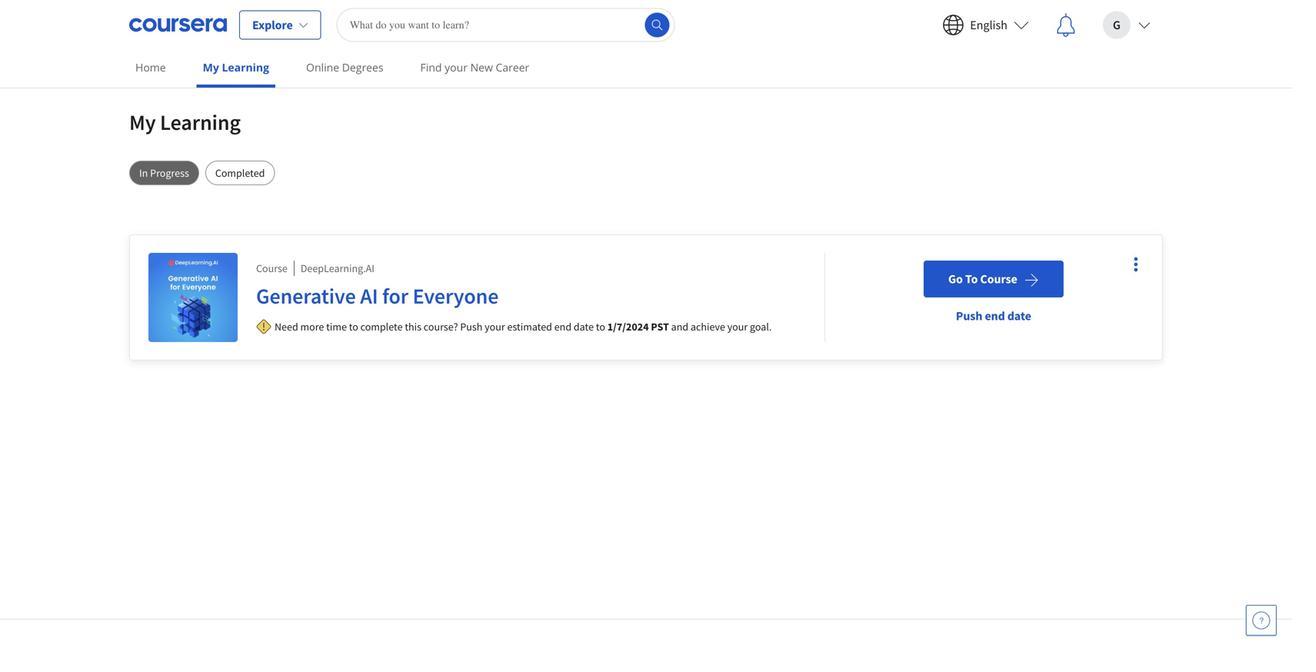 Task type: locate. For each thing, give the bounding box(es) containing it.
home
[[135, 60, 166, 75]]

generative ai for everyone
[[256, 283, 499, 310]]

course
[[256, 262, 288, 275], [981, 272, 1018, 287]]

push right course?
[[460, 320, 483, 334]]

your
[[445, 60, 468, 75], [485, 320, 505, 334], [728, 320, 748, 334]]

your right find
[[445, 60, 468, 75]]

online degrees link
[[300, 50, 390, 85]]

0 horizontal spatial push
[[460, 320, 483, 334]]

my learning
[[203, 60, 269, 75], [129, 109, 241, 136]]

help center image
[[1253, 612, 1271, 630]]

1 horizontal spatial your
[[485, 320, 505, 334]]

to
[[966, 272, 978, 287]]

learning down "explore"
[[222, 60, 269, 75]]

0 horizontal spatial my
[[129, 109, 156, 136]]

my up in
[[129, 109, 156, 136]]

generative ai for everyone image
[[149, 253, 238, 342]]

everyone
[[413, 283, 499, 310]]

my learning up "progress"
[[129, 109, 241, 136]]

progress
[[150, 166, 189, 180]]

end
[[985, 309, 1006, 324], [555, 320, 572, 334]]

0 vertical spatial my
[[203, 60, 219, 75]]

date left 1/7/2024
[[574, 320, 594, 334]]

your left the estimated on the left of the page
[[485, 320, 505, 334]]

coursera image
[[129, 13, 227, 37]]

and
[[672, 320, 689, 334]]

1 vertical spatial my
[[129, 109, 156, 136]]

end right the estimated on the left of the page
[[555, 320, 572, 334]]

0 horizontal spatial end
[[555, 320, 572, 334]]

1 horizontal spatial push
[[956, 309, 983, 324]]

my
[[203, 60, 219, 75], [129, 109, 156, 136]]

1 vertical spatial my learning
[[129, 109, 241, 136]]

learning
[[222, 60, 269, 75], [160, 109, 241, 136]]

1 horizontal spatial end
[[985, 309, 1006, 324]]

tab list
[[129, 161, 1163, 185]]

None search field
[[337, 8, 675, 42]]

1/7/2024
[[608, 320, 649, 334]]

new
[[471, 60, 493, 75]]

0 horizontal spatial to
[[349, 320, 358, 334]]

go to course
[[949, 272, 1018, 287]]

my down coursera image
[[203, 60, 219, 75]]

english
[[971, 17, 1008, 33]]

course up generative
[[256, 262, 288, 275]]

date down go to course 'button'
[[1008, 309, 1032, 324]]

generative ai for everyone link
[[256, 282, 782, 316]]

home link
[[129, 50, 172, 85]]

to
[[349, 320, 358, 334], [596, 320, 606, 334]]

1 horizontal spatial date
[[1008, 309, 1032, 324]]

to left 1/7/2024
[[596, 320, 606, 334]]

completed button
[[205, 161, 275, 185]]

need more time to complete this course? push your estimated end date to 1/7/2024 pst and achieve your goal.
[[275, 320, 772, 334]]

0 horizontal spatial date
[[574, 320, 594, 334]]

push down to
[[956, 309, 983, 324]]

1 horizontal spatial to
[[596, 320, 606, 334]]

ai
[[360, 283, 378, 310]]

your left goal.
[[728, 320, 748, 334]]

my learning down "explore"
[[203, 60, 269, 75]]

need
[[275, 320, 298, 334]]

push
[[956, 309, 983, 324], [460, 320, 483, 334]]

my inside the my learning link
[[203, 60, 219, 75]]

What do you want to learn? text field
[[337, 8, 675, 42]]

to right time
[[349, 320, 358, 334]]

in
[[139, 166, 148, 180]]

go
[[949, 272, 963, 287]]

course right to
[[981, 272, 1018, 287]]

more option for generative ai for everyone image
[[1126, 254, 1147, 275]]

date
[[1008, 309, 1032, 324], [574, 320, 594, 334]]

1 horizontal spatial my
[[203, 60, 219, 75]]

1 horizontal spatial course
[[981, 272, 1018, 287]]

online
[[306, 60, 339, 75]]

end down go to course 'button'
[[985, 309, 1006, 324]]

explore
[[252, 17, 293, 33]]

more
[[300, 320, 324, 334]]

learning up "progress"
[[160, 109, 241, 136]]



Task type: vqa. For each thing, say whether or not it's contained in the screenshot.
AI
yes



Task type: describe. For each thing, give the bounding box(es) containing it.
generative
[[256, 283, 356, 310]]

online degrees
[[306, 60, 384, 75]]

find
[[421, 60, 442, 75]]

g button
[[1091, 0, 1163, 50]]

0 horizontal spatial course
[[256, 262, 288, 275]]

find your new career
[[421, 60, 530, 75]]

pst
[[651, 320, 669, 334]]

date inside button
[[1008, 309, 1032, 324]]

go to course button
[[924, 261, 1064, 298]]

complete
[[361, 320, 403, 334]]

estimated
[[507, 320, 552, 334]]

this
[[405, 320, 422, 334]]

in progress
[[139, 166, 189, 180]]

push end date
[[956, 309, 1032, 324]]

achieve
[[691, 320, 726, 334]]

degrees
[[342, 60, 384, 75]]

end inside button
[[985, 309, 1006, 324]]

deeplearning.ai
[[301, 262, 375, 275]]

2 to from the left
[[596, 320, 606, 334]]

1 to from the left
[[349, 320, 358, 334]]

for
[[382, 283, 409, 310]]

2 horizontal spatial your
[[728, 320, 748, 334]]

english button
[[931, 0, 1042, 50]]

push end date button
[[944, 298, 1044, 335]]

g
[[1113, 17, 1121, 33]]

course inside 'button'
[[981, 272, 1018, 287]]

my learning link
[[197, 50, 276, 88]]

push inside button
[[956, 309, 983, 324]]

find your new career link
[[414, 50, 536, 85]]

1 vertical spatial learning
[[160, 109, 241, 136]]

0 vertical spatial my learning
[[203, 60, 269, 75]]

0 vertical spatial learning
[[222, 60, 269, 75]]

career
[[496, 60, 530, 75]]

in progress button
[[129, 161, 199, 185]]

completed
[[215, 166, 265, 180]]

0 horizontal spatial your
[[445, 60, 468, 75]]

explore button
[[239, 10, 321, 40]]

course?
[[424, 320, 458, 334]]

goal.
[[750, 320, 772, 334]]

time
[[326, 320, 347, 334]]

tab list containing in progress
[[129, 161, 1163, 185]]



